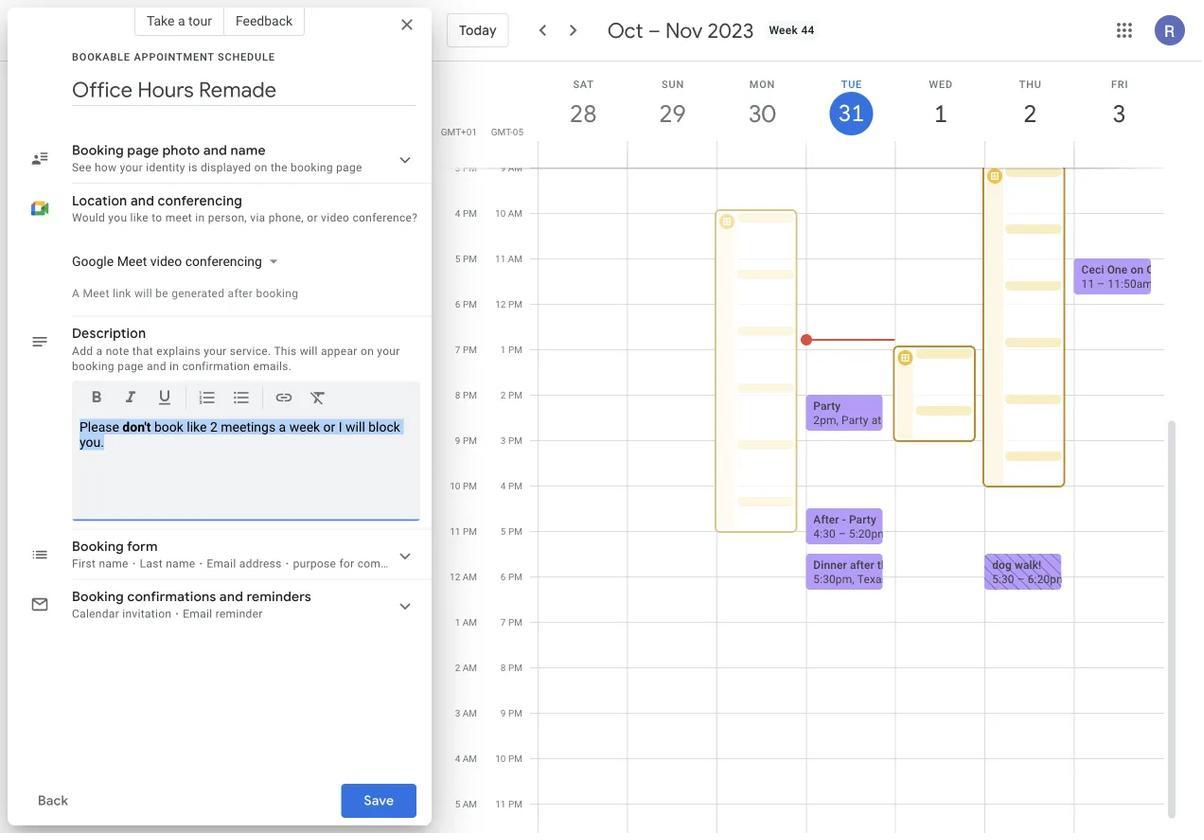 Task type: locate. For each thing, give the bounding box(es) containing it.
28 column header
[[538, 62, 628, 168]]

0 horizontal spatial 5 pm
[[455, 253, 477, 265]]

7 right the 1 am at the bottom of the page
[[501, 617, 506, 628]]

Add title text field
[[72, 76, 417, 104]]

10 up the 11 am
[[495, 208, 506, 219]]

will inside 'book like 2 meetings a week or i will block you.'
[[346, 419, 365, 435]]

0 horizontal spatial 1
[[455, 617, 460, 628]]

1 horizontal spatial a
[[178, 13, 185, 28]]

booking down add
[[72, 359, 114, 373]]

1 vertical spatial 8
[[501, 662, 506, 674]]

sunday, october 29 element
[[651, 92, 695, 135]]

0 horizontal spatial 8
[[455, 390, 461, 401]]

1 down 12 am
[[455, 617, 460, 628]]

your
[[120, 161, 143, 174], [204, 344, 227, 357], [377, 344, 400, 357]]

photo
[[162, 142, 200, 159]]

or left i
[[323, 419, 335, 435]]

8
[[455, 390, 461, 401], [501, 662, 506, 674]]

10 up 12 am
[[450, 481, 461, 492]]

that
[[132, 344, 153, 357]]

a inside button
[[178, 13, 185, 28]]

12 down the 11 am
[[495, 299, 506, 310]]

1 horizontal spatial 3 pm
[[501, 435, 523, 446]]

1 horizontal spatial 12
[[495, 299, 506, 310]]

0 horizontal spatial 9 pm
[[455, 435, 477, 446]]

email for email reminder
[[183, 607, 212, 621]]

booking for booking confirmations and reminders
[[72, 588, 124, 605]]

8 pm left 2 pm
[[455, 390, 477, 401]]

1 horizontal spatial in
[[195, 211, 205, 224]]

email address
[[207, 557, 282, 570]]

11 down 10 am
[[495, 253, 506, 265]]

on right the displayed at top left
[[254, 161, 268, 174]]

how
[[95, 161, 117, 174]]

1 horizontal spatial after
[[850, 559, 875, 572]]

2 horizontal spatial 1
[[933, 98, 947, 129]]

name right last
[[166, 557, 195, 570]]

1 booking from the top
[[72, 142, 124, 159]]

booking confirmations and reminders
[[72, 588, 311, 605]]

am up the 1 am at the bottom of the page
[[463, 571, 477, 583]]

8 pm right 2 am
[[501, 662, 523, 674]]

0 vertical spatial 9
[[501, 162, 506, 174]]

page down that
[[118, 359, 144, 373]]

10 right 4 am
[[495, 753, 506, 765]]

0 vertical spatial booking
[[291, 161, 333, 174]]

conferencing
[[158, 192, 242, 209], [185, 253, 262, 269]]

– right oct on the top of page
[[648, 17, 661, 44]]

1 vertical spatial ,
[[852, 573, 855, 586]]

am down 05
[[508, 162, 523, 174]]

2 vertical spatial 4
[[455, 753, 460, 765]]

booking up calendar
[[72, 588, 124, 605]]

2 vertical spatial 1
[[455, 617, 460, 628]]

1 horizontal spatial 8
[[501, 662, 506, 674]]

2 down 'thu'
[[1022, 98, 1036, 129]]

0 horizontal spatial meet
[[83, 286, 110, 300]]

2 down 1 pm
[[501, 390, 506, 401]]

0 vertical spatial 12
[[495, 299, 506, 310]]

3 am
[[455, 708, 477, 719]]

1
[[933, 98, 947, 129], [501, 344, 506, 356], [455, 617, 460, 628]]

on right 'appear'
[[361, 344, 374, 357]]

last
[[140, 557, 163, 570]]

am up 2 am
[[463, 617, 477, 628]]

0 vertical spatial video
[[321, 211, 350, 224]]

google meet video conferencing button
[[64, 244, 285, 278]]

7 left 1 pm
[[455, 344, 461, 356]]

am for 1 am
[[463, 617, 477, 628]]

a right add
[[96, 344, 103, 357]]

meet up link
[[117, 253, 147, 269]]

confirmation
[[182, 359, 250, 373]]

person,
[[208, 211, 247, 224]]

6 right 12 am
[[501, 571, 506, 583]]

3 down 2 pm
[[501, 435, 506, 446]]

4 pm left 10 am
[[455, 208, 477, 219]]

– inside after - party 4:30 – 5:20pm
[[839, 527, 846, 541]]

booking inside booking page photo and name see how your identity is displayed on the booking page
[[72, 142, 124, 159]]

1 vertical spatial 1
[[501, 344, 506, 356]]

8 right 2 am
[[501, 662, 506, 674]]

1 horizontal spatial ,
[[852, 573, 855, 586]]

0 vertical spatial 4 pm
[[455, 208, 477, 219]]

2 column header
[[985, 62, 1075, 168]]

like inside 'book like 2 meetings a week or i will block you.'
[[187, 419, 207, 435]]

1 horizontal spatial 6 pm
[[501, 571, 523, 583]]

1 horizontal spatial party
[[849, 513, 877, 526]]

name down booking form
[[99, 557, 128, 570]]

a left the week
[[279, 419, 286, 435]]

1 vertical spatial like
[[187, 419, 207, 435]]

4 pm down 2 pm
[[501, 481, 523, 492]]

0 horizontal spatial 12
[[450, 571, 460, 583]]

– down walk!
[[1018, 573, 1025, 586]]

friday, november 3 element
[[1098, 92, 1142, 135]]

or right phone,
[[307, 211, 318, 224]]

, for 2pm
[[837, 414, 839, 427]]

2 horizontal spatial name
[[231, 142, 266, 159]]

booking for booking form
[[72, 538, 124, 555]]

book like 2 meetings a week or i will block you.
[[80, 419, 400, 450]]

2 am
[[455, 662, 477, 674]]

today
[[459, 22, 497, 39]]

conferencing up generated in the left of the page
[[185, 253, 262, 269]]

1 vertical spatial booking
[[72, 538, 124, 555]]

bookable
[[72, 51, 131, 62]]

3 pm
[[455, 162, 477, 174], [501, 435, 523, 446]]

0 horizontal spatial in
[[170, 359, 179, 373]]

0 horizontal spatial will
[[134, 286, 152, 300]]

0 vertical spatial 3 pm
[[455, 162, 477, 174]]

after up 5:30pm ,
[[850, 559, 875, 572]]

after-
[[897, 559, 925, 572]]

booking inside description add a note that explains your service. this will appear on your booking page and in confirmation emails.
[[72, 359, 114, 373]]

0 vertical spatial 11 pm
[[450, 526, 477, 537]]

– down ceci
[[1098, 277, 1105, 291]]

4:30
[[814, 527, 836, 541]]

0 horizontal spatial your
[[120, 161, 143, 174]]

video right phone,
[[321, 211, 350, 224]]

like inside location and conferencing would you like to meet in person, via phone, or video conference?
[[130, 211, 149, 224]]

am down 2 am
[[463, 708, 477, 719]]

booking up how
[[72, 142, 124, 159]]

Description text field
[[80, 419, 413, 514]]

0 horizontal spatial one
[[1107, 263, 1128, 276]]

1 vertical spatial 12
[[450, 571, 460, 583]]

phone,
[[269, 211, 304, 224]]

in right meet
[[195, 211, 205, 224]]

formatting options toolbar
[[72, 381, 420, 421]]

will right i
[[346, 419, 365, 435]]

today button
[[447, 8, 509, 53]]

sat
[[573, 78, 594, 90]]

0 vertical spatial the
[[271, 161, 288, 174]]

3 pm down 2 pm
[[501, 435, 523, 446]]

6 pm
[[455, 299, 477, 310], [501, 571, 523, 583]]

after right generated in the left of the page
[[228, 286, 253, 300]]

1 vertical spatial party
[[849, 513, 877, 526]]

party up 2pm ,
[[814, 400, 841, 413]]

8 left 2 pm
[[455, 390, 461, 401]]

1 vertical spatial 4 pm
[[501, 481, 523, 492]]

2 booking from the top
[[72, 538, 124, 555]]

name up the displayed at top left
[[231, 142, 266, 159]]

0 horizontal spatial on
[[254, 161, 268, 174]]

4 down 2 pm
[[501, 481, 506, 492]]

7
[[455, 344, 461, 356], [501, 617, 506, 628]]

gmt+01
[[441, 126, 477, 137]]

6 pm left 12 pm
[[455, 299, 477, 310]]

1 horizontal spatial name
[[166, 557, 195, 570]]

1 column header
[[895, 62, 986, 168]]

1 horizontal spatial 7 pm
[[501, 617, 523, 628]]

11 pm
[[450, 526, 477, 537], [495, 799, 523, 810]]

1 vertical spatial 7
[[501, 617, 506, 628]]

am
[[508, 162, 523, 174], [508, 208, 523, 219], [508, 253, 523, 265], [463, 571, 477, 583], [463, 617, 477, 628], [463, 662, 477, 674], [463, 708, 477, 719], [463, 753, 477, 765], [463, 799, 477, 810]]

page for booking
[[336, 161, 362, 174]]

,
[[837, 414, 839, 427], [852, 573, 855, 586]]

like left to
[[130, 211, 149, 224]]

your right 'appear'
[[377, 344, 400, 357]]

meet for google
[[117, 253, 147, 269]]

12 for 12 pm
[[495, 299, 506, 310]]

take
[[147, 13, 175, 28]]

3 down gmt+01
[[455, 162, 461, 174]]

on inside description add a note that explains your service. this will appear on your booking page and in confirmation emails.
[[361, 344, 374, 357]]

feedback
[[236, 13, 293, 28]]

on for that
[[361, 344, 374, 357]]

meet right "a"
[[83, 286, 110, 300]]

email down booking confirmations and reminders
[[183, 607, 212, 621]]

dinner after the after-party
[[814, 559, 952, 572]]

0 horizontal spatial video
[[150, 253, 182, 269]]

1 vertical spatial conferencing
[[185, 253, 262, 269]]

05
[[513, 126, 524, 137]]

the left the after-
[[878, 559, 894, 572]]

in inside description add a note that explains your service. this will appear on your booking page and in confirmation emails.
[[170, 359, 179, 373]]

video
[[321, 211, 350, 224], [150, 253, 182, 269]]

am down 9 am
[[508, 208, 523, 219]]

please
[[80, 419, 119, 435]]

4 up 5 am
[[455, 753, 460, 765]]

meet for a
[[83, 286, 110, 300]]

party
[[925, 559, 952, 572]]

video inside 'google meet video conferencing' popup button
[[150, 253, 182, 269]]

1 horizontal spatial one
[[1147, 263, 1167, 276]]

book
[[154, 419, 184, 435]]

0 horizontal spatial after
[[228, 286, 253, 300]]

0 vertical spatial party
[[814, 400, 841, 413]]

1 vertical spatial booking
[[256, 286, 299, 300]]

1 down 12 pm
[[501, 344, 506, 356]]

the up phone,
[[271, 161, 288, 174]]

2 horizontal spatial your
[[377, 344, 400, 357]]

1 horizontal spatial will
[[300, 344, 318, 357]]

1 horizontal spatial 4 pm
[[501, 481, 523, 492]]

and up to
[[131, 192, 154, 209]]

description
[[72, 325, 146, 342]]

one
[[1107, 263, 1128, 276], [1147, 263, 1167, 276]]

am down 4 am
[[463, 799, 477, 810]]

29 column header
[[627, 62, 718, 168]]

3 down fri
[[1112, 98, 1125, 129]]

displayed
[[201, 161, 251, 174]]

party inside after - party 4:30 – 5:20pm
[[849, 513, 877, 526]]

30
[[747, 98, 775, 129]]

monday, october 30 element
[[740, 92, 784, 135]]

underline image
[[155, 388, 174, 410]]

page up identity
[[127, 142, 159, 159]]

fri 3
[[1112, 78, 1129, 129]]

6 pm right 12 am
[[501, 571, 523, 583]]

3 column header
[[1074, 62, 1165, 168]]

bold image
[[87, 388, 106, 410]]

7 pm left 1 pm
[[455, 344, 477, 356]]

1 vertical spatial page
[[336, 161, 362, 174]]

email left address
[[207, 557, 236, 570]]

7 pm right the 1 am at the bottom of the page
[[501, 617, 523, 628]]

in down explains
[[170, 359, 179, 373]]

1 inside wed 1
[[933, 98, 947, 129]]

10 pm up 12 am
[[450, 481, 477, 492]]

0 vertical spatial ,
[[837, 414, 839, 427]]

2pm
[[814, 414, 837, 427]]

and inside description add a note that explains your service. this will appear on your booking page and in confirmation emails.
[[147, 359, 166, 373]]

dog
[[992, 559, 1012, 572]]

3
[[1112, 98, 1125, 129], [455, 162, 461, 174], [501, 435, 506, 446], [455, 708, 460, 719]]

0 horizontal spatial party
[[814, 400, 841, 413]]

email reminder
[[183, 607, 263, 621]]

on inside booking page photo and name see how your identity is displayed on the booking page
[[254, 161, 268, 174]]

5:30pm
[[814, 573, 852, 586]]

thursday, november 2 element
[[1009, 92, 1052, 135]]

2 down numbered list image
[[210, 419, 218, 435]]

appear
[[321, 344, 358, 357]]

am up 5 am
[[463, 753, 477, 765]]

grid
[[439, 62, 1180, 833]]

0 vertical spatial 8
[[455, 390, 461, 401]]

page inside description add a note that explains your service. this will appear on your booking page and in confirmation emails.
[[118, 359, 144, 373]]

oct – nov 2023
[[608, 17, 754, 44]]

ceci
[[1082, 263, 1105, 276]]

appointment
[[134, 51, 214, 62]]

11 pm up 12 am
[[450, 526, 477, 537]]

8 pm
[[455, 390, 477, 401], [501, 662, 523, 674]]

a
[[178, 13, 185, 28], [96, 344, 103, 357], [279, 419, 286, 435]]

1 vertical spatial 3 pm
[[501, 435, 523, 446]]

0 vertical spatial or
[[307, 211, 318, 224]]

0 vertical spatial meet
[[117, 253, 147, 269]]

1 down wed
[[933, 98, 947, 129]]

page for description
[[118, 359, 144, 373]]

–
[[648, 17, 661, 44], [1098, 277, 1105, 291], [839, 527, 846, 541], [1018, 573, 1025, 586]]

or
[[307, 211, 318, 224], [323, 419, 335, 435]]

on up 11:50am on the top right of page
[[1131, 263, 1144, 276]]

a left tour
[[178, 13, 185, 28]]

12 up the 1 am at the bottom of the page
[[450, 571, 460, 583]]

will inside description add a note that explains your service. this will appear on your booking page and in confirmation emails.
[[300, 344, 318, 357]]

12
[[495, 299, 506, 310], [450, 571, 460, 583]]

5:30
[[992, 573, 1015, 586]]

0 vertical spatial a
[[178, 13, 185, 28]]

your up the confirmation
[[204, 344, 227, 357]]

2 vertical spatial on
[[361, 344, 374, 357]]

week
[[769, 24, 798, 37]]

2 inside thu 2
[[1022, 98, 1036, 129]]

am up 12 pm
[[508, 253, 523, 265]]

video up "be" on the top left
[[150, 253, 182, 269]]

0 vertical spatial conferencing
[[158, 192, 242, 209]]

please don't
[[80, 419, 151, 435]]

2 vertical spatial page
[[118, 359, 144, 373]]

1 pm
[[501, 344, 523, 356]]

1 vertical spatial in
[[170, 359, 179, 373]]

name
[[231, 142, 266, 159], [99, 557, 128, 570], [166, 557, 195, 570]]

4 am
[[455, 753, 477, 765]]

0 vertical spatial 10
[[495, 208, 506, 219]]

2 vertical spatial booking
[[72, 359, 114, 373]]

11:50am
[[1108, 277, 1153, 291]]

meet inside popup button
[[117, 253, 147, 269]]

page up 'conference?'
[[336, 161, 362, 174]]

1 vertical spatial 6 pm
[[501, 571, 523, 583]]

0 horizontal spatial 6
[[455, 299, 461, 310]]

1 vertical spatial 4
[[501, 481, 506, 492]]

am down the 1 am at the bottom of the page
[[463, 662, 477, 674]]

0 vertical spatial 10 pm
[[450, 481, 477, 492]]

1 vertical spatial 11 pm
[[495, 799, 523, 810]]

2 horizontal spatial a
[[279, 419, 286, 435]]

booking up first name
[[72, 538, 124, 555]]

conferencing up meet
[[158, 192, 242, 209]]

1 vertical spatial 5 pm
[[501, 526, 523, 537]]

like right book
[[187, 419, 207, 435]]

3 booking from the top
[[72, 588, 124, 605]]

am for 2 am
[[463, 662, 477, 674]]

insert link image
[[275, 388, 294, 410]]

1 horizontal spatial 6
[[501, 571, 506, 583]]

after
[[228, 286, 253, 300], [850, 559, 875, 572]]

6 left 12 pm
[[455, 299, 461, 310]]

booking up this
[[256, 286, 299, 300]]

2 vertical spatial a
[[279, 419, 286, 435]]

1 vertical spatial will
[[300, 344, 318, 357]]

am for 12 am
[[463, 571, 477, 583]]

2 one from the left
[[1147, 263, 1167, 276]]

11 inside ceci one on one 11 – 11:50am
[[1082, 277, 1095, 291]]

11 up 12 am
[[450, 526, 461, 537]]

0 horizontal spatial or
[[307, 211, 318, 224]]

booking for booking page photo and name see how your identity is displayed on the booking page
[[72, 142, 124, 159]]

booking up phone,
[[291, 161, 333, 174]]

10 pm right 4 am
[[495, 753, 523, 765]]

party
[[814, 400, 841, 413], [849, 513, 877, 526]]

name for first name
[[99, 557, 128, 570]]

0 vertical spatial on
[[254, 161, 268, 174]]

2 vertical spatial 9
[[501, 708, 506, 719]]

5
[[455, 253, 461, 265], [501, 526, 506, 537], [455, 799, 460, 810]]

booking inside booking page photo and name see how your identity is displayed on the booking page
[[291, 161, 333, 174]]

1 horizontal spatial or
[[323, 419, 335, 435]]

2 vertical spatial booking
[[72, 588, 124, 605]]

3 pm down gmt+01
[[455, 162, 477, 174]]

feedback button
[[224, 6, 305, 36]]

in inside location and conferencing would you like to meet in person, via phone, or video conference?
[[195, 211, 205, 224]]

you.
[[80, 435, 104, 450]]

and down that
[[147, 359, 166, 373]]

12 am
[[450, 571, 477, 583]]

0 vertical spatial like
[[130, 211, 149, 224]]

-
[[842, 513, 846, 526]]

4 left 10 am
[[455, 208, 461, 219]]

party up 5:20pm
[[849, 513, 877, 526]]

booking page photo and name see how your identity is displayed on the booking page
[[72, 142, 362, 174]]

0 vertical spatial booking
[[72, 142, 124, 159]]

your right how
[[120, 161, 143, 174]]

11 pm right 5 am
[[495, 799, 523, 810]]

0 vertical spatial email
[[207, 557, 236, 570]]

1 for am
[[455, 617, 460, 628]]

1 vertical spatial or
[[323, 419, 335, 435]]

– inside ceci one on one 11 – 11:50am
[[1098, 277, 1105, 291]]

will left "be" on the top left
[[134, 286, 152, 300]]

will right this
[[300, 344, 318, 357]]

saturday, october 28 element
[[562, 92, 605, 135]]



Task type: describe. For each thing, give the bounding box(es) containing it.
am for 10 am
[[508, 208, 523, 219]]

1 horizontal spatial 11 pm
[[495, 799, 523, 810]]

6:20pm
[[1028, 573, 1067, 586]]

am for 11 am
[[508, 253, 523, 265]]

booking for that
[[72, 359, 114, 373]]

schedule
[[218, 51, 275, 62]]

5 am
[[455, 799, 477, 810]]

after - party 4:30 – 5:20pm
[[814, 513, 888, 541]]

0 horizontal spatial 10 pm
[[450, 481, 477, 492]]

tue
[[841, 78, 863, 90]]

and up the reminder
[[220, 588, 243, 605]]

form
[[127, 538, 158, 555]]

google meet video conferencing
[[72, 253, 262, 269]]

explains
[[156, 344, 201, 357]]

am for 9 am
[[508, 162, 523, 174]]

purpose for coming
[[293, 557, 397, 570]]

thu
[[1019, 78, 1042, 90]]

tour
[[188, 13, 212, 28]]

wed 1
[[929, 78, 954, 129]]

remove formatting image
[[309, 388, 328, 410]]

take a tour button
[[134, 6, 224, 36]]

name inside booking page photo and name see how your identity is displayed on the booking page
[[231, 142, 266, 159]]

1 horizontal spatial the
[[878, 559, 894, 572]]

am for 4 am
[[463, 753, 477, 765]]

this
[[274, 344, 297, 357]]

1 vertical spatial 10 pm
[[495, 753, 523, 765]]

be
[[155, 286, 168, 300]]

– inside dog walk! 5:30 – 6:20pm
[[1018, 573, 1025, 586]]

dinner
[[814, 559, 847, 572]]

1 vertical spatial 5
[[501, 526, 506, 537]]

first name
[[72, 557, 128, 570]]

wednesday, november 1 element
[[919, 92, 963, 135]]

week
[[289, 419, 320, 435]]

gmt-
[[491, 126, 513, 137]]

0 vertical spatial page
[[127, 142, 159, 159]]

for
[[339, 557, 355, 570]]

30 column header
[[717, 62, 807, 168]]

a inside 'book like 2 meetings a week or i will block you.'
[[279, 419, 286, 435]]

28
[[569, 98, 596, 129]]

29
[[658, 98, 685, 129]]

1 for pm
[[501, 344, 506, 356]]

31 column header
[[806, 62, 896, 168]]

12 pm
[[495, 299, 523, 310]]

on for name
[[254, 161, 268, 174]]

back button
[[23, 778, 83, 824]]

gmt-05
[[491, 126, 524, 137]]

and inside booking page photo and name see how your identity is displayed on the booking page
[[203, 142, 227, 159]]

, for 5:30pm
[[852, 573, 855, 586]]

name for last name
[[166, 557, 195, 570]]

2 inside 'book like 2 meetings a week or i will block you.'
[[210, 419, 218, 435]]

dog walk! 5:30 – 6:20pm
[[992, 559, 1067, 586]]

11 am
[[495, 253, 523, 265]]

1 am
[[455, 617, 477, 628]]

booking for name
[[291, 161, 333, 174]]

take a tour
[[147, 13, 212, 28]]

is
[[188, 161, 198, 174]]

2 vertical spatial 5
[[455, 799, 460, 810]]

link
[[113, 286, 131, 300]]

0 vertical spatial 4
[[455, 208, 461, 219]]

fri
[[1112, 78, 1129, 90]]

bookable appointment schedule
[[72, 51, 275, 62]]

meet
[[165, 211, 192, 224]]

0 vertical spatial 8 pm
[[455, 390, 477, 401]]

or inside location and conferencing would you like to meet in person, via phone, or video conference?
[[307, 211, 318, 224]]

on inside ceci one on one 11 – 11:50am
[[1131, 263, 1144, 276]]

2pm ,
[[814, 414, 842, 427]]

0 horizontal spatial 3 pm
[[455, 162, 477, 174]]

calendar
[[72, 607, 119, 621]]

first
[[72, 557, 96, 570]]

after
[[814, 513, 840, 526]]

booking form
[[72, 538, 158, 555]]

purpose
[[293, 557, 336, 570]]

the inside booking page photo and name see how your identity is displayed on the booking page
[[271, 161, 288, 174]]

bulleted list image
[[232, 388, 251, 410]]

3 inside fri 3
[[1112, 98, 1125, 129]]

mon
[[750, 78, 776, 90]]

video inside location and conferencing would you like to meet in person, via phone, or video conference?
[[321, 211, 350, 224]]

0 horizontal spatial 6 pm
[[455, 299, 477, 310]]

and inside location and conferencing would you like to meet in person, via phone, or video conference?
[[131, 192, 154, 209]]

1 vertical spatial 10
[[450, 481, 461, 492]]

am for 5 am
[[463, 799, 477, 810]]

service.
[[230, 344, 271, 357]]

meetings
[[221, 419, 276, 435]]

ceci one on one 11 – 11:50am
[[1082, 263, 1167, 291]]

to
[[152, 211, 162, 224]]

am for 3 am
[[463, 708, 477, 719]]

conferencing inside location and conferencing would you like to meet in person, via phone, or video conference?
[[158, 192, 242, 209]]

would
[[72, 211, 105, 224]]

wed
[[929, 78, 954, 90]]

i
[[339, 419, 342, 435]]

add
[[72, 344, 93, 357]]

11 right 5 am
[[495, 799, 506, 810]]

google
[[72, 253, 114, 269]]

0 horizontal spatial 11 pm
[[450, 526, 477, 537]]

sun
[[662, 78, 685, 90]]

back
[[38, 792, 68, 810]]

numbered list image
[[198, 388, 217, 410]]

walk!
[[1015, 559, 1042, 572]]

2 vertical spatial 10
[[495, 753, 506, 765]]

1 horizontal spatial 9 pm
[[501, 708, 523, 719]]

44
[[801, 24, 815, 37]]

calendar invitation
[[72, 607, 172, 621]]

5:30pm ,
[[814, 573, 858, 586]]

sat 28
[[569, 78, 596, 129]]

conferencing inside 'google meet video conferencing' popup button
[[185, 253, 262, 269]]

italic image
[[121, 388, 140, 410]]

grid containing 28
[[439, 62, 1180, 833]]

0 horizontal spatial 7
[[455, 344, 461, 356]]

a inside description add a note that explains your service. this will appear on your booking page and in confirmation emails.
[[96, 344, 103, 357]]

12 for 12 am
[[450, 571, 460, 583]]

a meet link will be generated after booking
[[72, 286, 299, 300]]

location and conferencing would you like to meet in person, via phone, or video conference?
[[72, 192, 418, 224]]

1 vertical spatial after
[[850, 559, 875, 572]]

don't
[[122, 419, 151, 435]]

0 vertical spatial after
[[228, 286, 253, 300]]

last name
[[140, 557, 195, 570]]

1 horizontal spatial 8 pm
[[501, 662, 523, 674]]

0 horizontal spatial 7 pm
[[455, 344, 477, 356]]

0 vertical spatial 6
[[455, 299, 461, 310]]

your inside booking page photo and name see how your identity is displayed on the booking page
[[120, 161, 143, 174]]

tuesday, october 31, today element
[[830, 92, 873, 135]]

3 down 2 am
[[455, 708, 460, 719]]

generated
[[172, 286, 225, 300]]

1 one from the left
[[1107, 263, 1128, 276]]

0 horizontal spatial 4 pm
[[455, 208, 477, 219]]

or inside 'book like 2 meetings a week or i will block you.'
[[323, 419, 335, 435]]

tue 31
[[837, 78, 864, 128]]

1 horizontal spatial your
[[204, 344, 227, 357]]

coming
[[358, 557, 397, 570]]

reminders
[[247, 588, 311, 605]]

1 horizontal spatial 7
[[501, 617, 506, 628]]

location
[[72, 192, 127, 209]]

email for email address
[[207, 557, 236, 570]]

conference?
[[353, 211, 418, 224]]

you
[[108, 211, 127, 224]]

1 vertical spatial 9
[[455, 435, 461, 446]]

1 vertical spatial 6
[[501, 571, 506, 583]]

10 am
[[495, 208, 523, 219]]

2 down the 1 am at the bottom of the page
[[455, 662, 460, 674]]

0 vertical spatial 5
[[455, 253, 461, 265]]

address
[[239, 557, 282, 570]]

2 pm
[[501, 390, 523, 401]]



Task type: vqa. For each thing, say whether or not it's contained in the screenshot.


